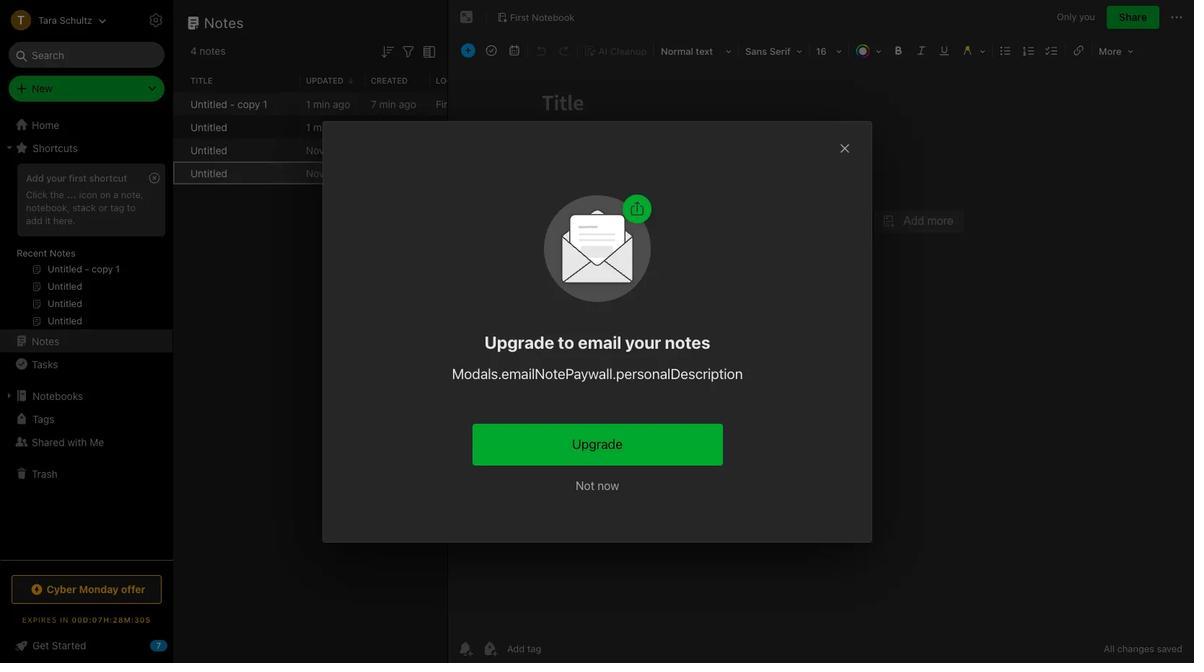 Task type: describe. For each thing, give the bounding box(es) containing it.
Search text field
[[19, 42, 154, 68]]

home
[[32, 119, 59, 131]]

tasks button
[[0, 353, 172, 376]]

add a reminder image
[[457, 641, 474, 658]]

here.
[[53, 215, 75, 226]]

home link
[[0, 113, 173, 136]]

italic image
[[911, 40, 932, 61]]

7 for untitled - copy 1
[[371, 98, 377, 110]]

numbered list image
[[1019, 40, 1039, 61]]

notebook for untitled
[[459, 121, 505, 133]]

nov 14
[[306, 144, 338, 156]]

location
[[436, 76, 477, 85]]

1 horizontal spatial your
[[625, 332, 661, 352]]

1 min ago for untitled
[[306, 121, 350, 133]]

upgrade for upgrade to email your notes
[[484, 332, 554, 352]]

0 vertical spatial notes
[[200, 45, 226, 57]]

updated
[[306, 76, 344, 85]]

14
[[327, 144, 338, 156]]

expand notebooks image
[[4, 390, 15, 402]]

untitled for nov 13
[[190, 167, 227, 179]]

or
[[99, 202, 108, 213]]

4
[[190, 45, 197, 57]]

first notebook for untitled
[[436, 121, 505, 133]]

click
[[26, 189, 47, 201]]

the
[[50, 189, 64, 201]]

now
[[597, 479, 619, 492]]

trash link
[[0, 463, 172, 486]]

1 for untitled
[[306, 121, 311, 133]]

add tag image
[[481, 641, 499, 658]]

tags button
[[0, 408, 172, 431]]

1 min ago for untitled - copy 1
[[306, 98, 350, 110]]

task image
[[481, 40, 501, 61]]

with
[[67, 436, 87, 448]]

email
[[578, 332, 621, 352]]

cyber
[[47, 584, 77, 596]]

new button
[[9, 76, 165, 102]]

notebook inside the first notebook 'button'
[[532, 11, 575, 23]]

not now button
[[561, 473, 633, 499]]

1 untitled from the top
[[190, 98, 227, 110]]

all
[[1104, 644, 1115, 655]]

notebooks
[[32, 390, 83, 402]]

00d:07h:28m:30s
[[72, 616, 151, 625]]

not
[[575, 479, 594, 492]]

shared with me
[[32, 436, 104, 448]]

7 min ago for untitled - copy 1
[[371, 98, 416, 110]]

shortcuts button
[[0, 136, 172, 159]]

expires in 00d:07h:28m:30s
[[22, 616, 151, 625]]

share
[[1119, 11, 1147, 23]]

all changes saved
[[1104, 644, 1183, 655]]

recent notes
[[17, 247, 76, 259]]

cyber monday offer button
[[12, 576, 162, 605]]

note window element
[[448, 0, 1194, 664]]

4 notes
[[190, 45, 226, 57]]

highlight image
[[956, 40, 991, 61]]

in
[[60, 616, 69, 625]]

shortcut
[[89, 172, 127, 184]]

untitled for 1 min ago
[[190, 121, 227, 133]]

13
[[327, 167, 338, 179]]

notebook,
[[26, 202, 70, 213]]

a
[[113, 189, 119, 201]]

add
[[26, 215, 43, 226]]

Note Editor text field
[[448, 69, 1194, 634]]

changes
[[1117, 644, 1154, 655]]

calendar event image
[[504, 40, 525, 61]]

nov for nov 13
[[306, 167, 324, 179]]

font color image
[[851, 40, 887, 61]]

1 for untitled - copy 1
[[306, 98, 311, 110]]

bold image
[[888, 40, 908, 61]]

upgrade button
[[472, 424, 722, 466]]

first notebook inside 'button'
[[510, 11, 575, 23]]

stack
[[72, 202, 96, 213]]

first for untitled
[[436, 121, 456, 133]]



Task type: vqa. For each thing, say whether or not it's contained in the screenshot.
first 7 min ago
yes



Task type: locate. For each thing, give the bounding box(es) containing it.
first
[[69, 172, 87, 184]]

checklist image
[[1042, 40, 1062, 61]]

1 7 min ago from the top
[[371, 98, 416, 110]]

only you
[[1057, 11, 1095, 23]]

2 vertical spatial first notebook
[[436, 121, 505, 133]]

2 1 min ago from the top
[[306, 121, 350, 133]]

upgrade inside button
[[572, 437, 622, 452]]

4 untitled from the top
[[190, 167, 227, 179]]

0 horizontal spatial your
[[46, 172, 66, 184]]

1 vertical spatial first
[[436, 98, 456, 110]]

font family image
[[740, 40, 807, 61]]

nov left 13
[[306, 167, 324, 179]]

1 vertical spatial to
[[558, 332, 574, 352]]

to inside icon on a note, notebook, stack or tag to add it here.
[[127, 202, 136, 213]]

0 vertical spatial first
[[510, 11, 529, 23]]

1 min ago down the updated
[[306, 98, 350, 110]]

tree
[[0, 113, 173, 560]]

0 vertical spatial your
[[46, 172, 66, 184]]

shared with me link
[[0, 431, 172, 454]]

underline image
[[934, 40, 955, 61]]

1 vertical spatial 7
[[371, 121, 377, 133]]

-
[[230, 98, 235, 110]]

title
[[190, 76, 213, 85]]

1 vertical spatial notes
[[50, 247, 76, 259]]

to down "note,"
[[127, 202, 136, 213]]

7 min ago
[[371, 98, 416, 110], [371, 121, 416, 133]]

nov for nov 14
[[306, 144, 324, 156]]

more image
[[1094, 40, 1138, 61]]

font size image
[[811, 40, 847, 61]]

shared
[[32, 436, 65, 448]]

nov 13
[[306, 167, 338, 179]]

add your first shortcut
[[26, 172, 127, 184]]

0 vertical spatial upgrade
[[484, 332, 554, 352]]

nov left 14
[[306, 144, 324, 156]]

created
[[371, 76, 408, 85]]

notebook for untitled - copy 1
[[459, 98, 505, 110]]

insert image
[[457, 40, 479, 61]]

you
[[1079, 11, 1095, 23]]

expand note image
[[458, 9, 475, 26]]

0 vertical spatial first notebook
[[510, 11, 575, 23]]

1
[[263, 98, 267, 110], [306, 98, 311, 110], [306, 121, 311, 133]]

1 vertical spatial upgrade
[[572, 437, 622, 452]]

notebook
[[532, 11, 575, 23], [459, 98, 505, 110], [459, 121, 505, 133]]

1 vertical spatial 1 min ago
[[306, 121, 350, 133]]

1 vertical spatial first notebook
[[436, 98, 505, 110]]

0 horizontal spatial to
[[127, 202, 136, 213]]

1 7 from the top
[[371, 98, 377, 110]]

me
[[90, 436, 104, 448]]

shortcuts
[[32, 142, 78, 154]]

2 untitled from the top
[[190, 121, 227, 133]]

first notebook for untitled - copy 1
[[436, 98, 505, 110]]

first notebook
[[510, 11, 575, 23], [436, 98, 505, 110], [436, 121, 505, 133]]

1 horizontal spatial to
[[558, 332, 574, 352]]

nov
[[306, 144, 324, 156], [306, 167, 324, 179]]

first notebook button
[[492, 7, 580, 27]]

0 vertical spatial notes
[[204, 14, 244, 31]]

to left email
[[558, 332, 574, 352]]

monday
[[79, 584, 119, 596]]

cyber monday offer
[[47, 584, 145, 596]]

1 vertical spatial notes
[[665, 332, 710, 352]]

1 min ago up 14
[[306, 121, 350, 133]]

your
[[46, 172, 66, 184], [625, 332, 661, 352]]

notes up 4 notes
[[204, 14, 244, 31]]

recent
[[17, 247, 47, 259]]

note,
[[121, 189, 143, 201]]

min
[[313, 98, 330, 110], [379, 98, 396, 110], [313, 121, 330, 133], [379, 121, 396, 133]]

tags
[[32, 413, 54, 425]]

0 vertical spatial nov
[[306, 144, 324, 156]]

insert link image
[[1069, 40, 1089, 61]]

7 min ago for untitled
[[371, 121, 416, 133]]

your right email
[[625, 332, 661, 352]]

new
[[32, 82, 53, 95]]

saved
[[1157, 644, 1183, 655]]

notebooks link
[[0, 385, 172, 408]]

1 up nov 14
[[306, 121, 311, 133]]

1 vertical spatial 7 min ago
[[371, 121, 416, 133]]

1 vertical spatial nov
[[306, 167, 324, 179]]

first for untitled - copy 1
[[436, 98, 456, 110]]

upgrade for upgrade
[[572, 437, 622, 452]]

notes
[[200, 45, 226, 57], [665, 332, 710, 352]]

2 7 min ago from the top
[[371, 121, 416, 133]]

heading level image
[[656, 40, 737, 61]]

...
[[67, 189, 76, 201]]

notes link
[[0, 330, 172, 353]]

group
[[0, 159, 172, 336]]

2 nov from the top
[[306, 167, 324, 179]]

tasks
[[32, 358, 58, 371]]

0 horizontal spatial upgrade
[[484, 332, 554, 352]]

2 7 from the top
[[371, 121, 377, 133]]

3 untitled from the top
[[190, 144, 227, 156]]

1 nov from the top
[[306, 144, 324, 156]]

untitled for nov 14
[[190, 144, 227, 156]]

first inside 'button'
[[510, 11, 529, 23]]

upgrade to email your notes
[[484, 332, 710, 352]]

group containing add your first shortcut
[[0, 159, 172, 336]]

1 right copy at left
[[263, 98, 267, 110]]

tree containing home
[[0, 113, 173, 560]]

only
[[1057, 11, 1077, 23]]

1 1 min ago from the top
[[306, 98, 350, 110]]

settings image
[[147, 12, 165, 29]]

notes right recent
[[50, 247, 76, 259]]

7
[[371, 98, 377, 110], [371, 121, 377, 133]]

offer
[[121, 584, 145, 596]]

icon on a note, notebook, stack or tag to add it here.
[[26, 189, 143, 226]]

0 vertical spatial to
[[127, 202, 136, 213]]

notes up tasks
[[32, 335, 59, 347]]

0 vertical spatial 1 min ago
[[306, 98, 350, 110]]

row group containing untitled - copy 1
[[173, 92, 690, 185]]

7 for untitled
[[371, 121, 377, 133]]

row group
[[173, 92, 690, 185]]

notes
[[204, 14, 244, 31], [50, 247, 76, 259], [32, 335, 59, 347]]

group inside tree
[[0, 159, 172, 336]]

it
[[45, 215, 51, 226]]

trash
[[32, 468, 58, 480]]

on
[[100, 189, 111, 201]]

add
[[26, 172, 44, 184]]

share button
[[1107, 6, 1160, 29]]

1 down the updated
[[306, 98, 311, 110]]

2 vertical spatial notes
[[32, 335, 59, 347]]

bulleted list image
[[996, 40, 1016, 61]]

2 vertical spatial notebook
[[459, 121, 505, 133]]

not now
[[575, 479, 619, 492]]

modals.emailnotepaywall.personaldescription
[[452, 365, 743, 382]]

0 vertical spatial notebook
[[532, 11, 575, 23]]

expires
[[22, 616, 57, 625]]

0 horizontal spatial notes
[[200, 45, 226, 57]]

click the ...
[[26, 189, 76, 201]]

first
[[510, 11, 529, 23], [436, 98, 456, 110], [436, 121, 456, 133]]

copy
[[237, 98, 260, 110]]

tag
[[110, 202, 124, 213]]

1 horizontal spatial notes
[[665, 332, 710, 352]]

1 vertical spatial your
[[625, 332, 661, 352]]

ago
[[333, 98, 350, 110], [399, 98, 416, 110], [333, 121, 350, 133], [399, 121, 416, 133]]

0 vertical spatial 7 min ago
[[371, 98, 416, 110]]

1 min ago
[[306, 98, 350, 110], [306, 121, 350, 133]]

2 vertical spatial first
[[436, 121, 456, 133]]

None search field
[[19, 42, 154, 68]]

untitled - copy 1
[[190, 98, 267, 110]]

upgrade
[[484, 332, 554, 352], [572, 437, 622, 452]]

icon
[[79, 189, 97, 201]]

0 vertical spatial 7
[[371, 98, 377, 110]]

1 vertical spatial notebook
[[459, 98, 505, 110]]

to
[[127, 202, 136, 213], [558, 332, 574, 352]]

untitled
[[190, 98, 227, 110], [190, 121, 227, 133], [190, 144, 227, 156], [190, 167, 227, 179]]

1 horizontal spatial upgrade
[[572, 437, 622, 452]]

your up the
[[46, 172, 66, 184]]



